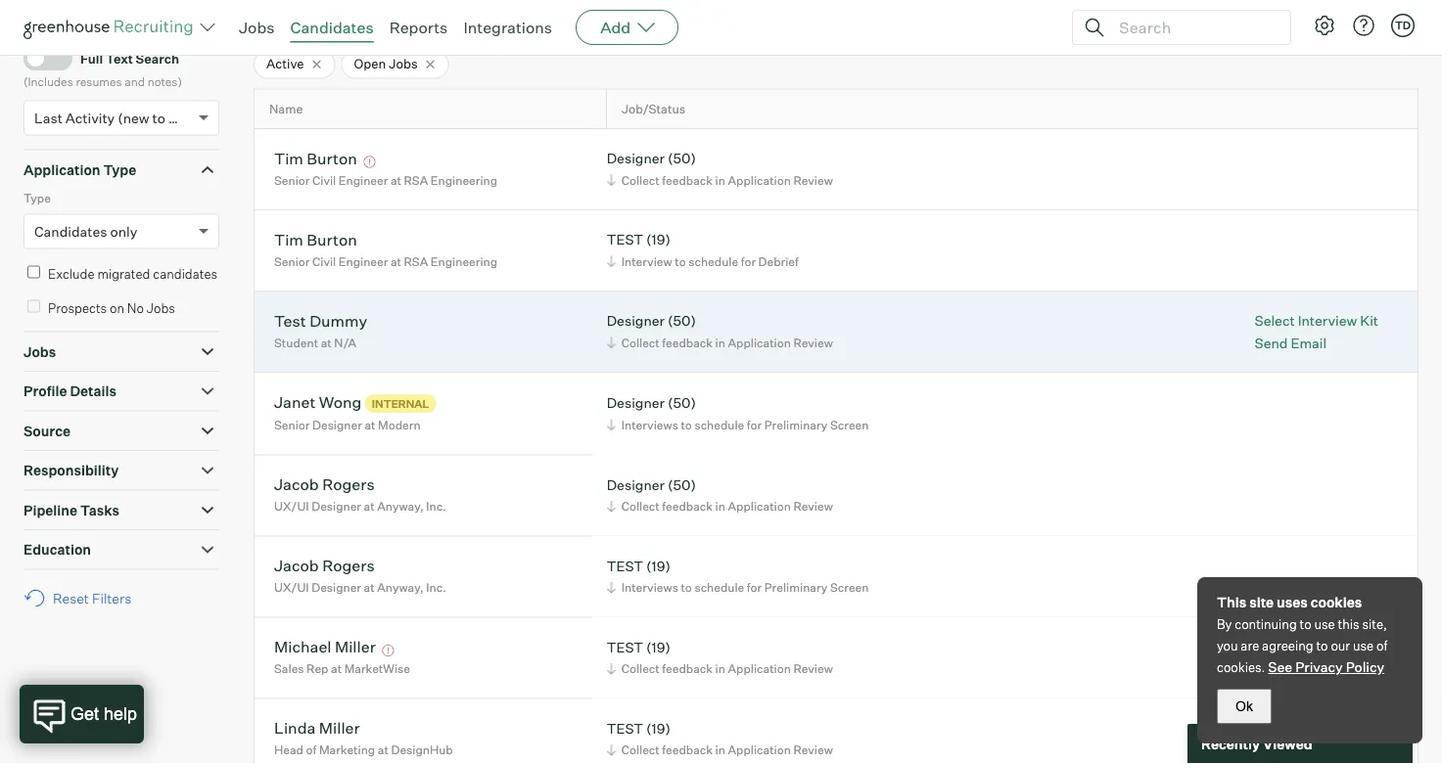 Task type: vqa. For each thing, say whether or not it's contained in the screenshot.
2nd "TEST (19) Collect feedback in Application Review"
yes



Task type: describe. For each thing, give the bounding box(es) containing it.
to for test (19) interviews to schedule for preliminary screen
[[681, 581, 692, 596]]

of inside linda miller head of marketing at designhub
[[306, 744, 317, 758]]

test dummy link
[[274, 311, 367, 334]]

civil inside tim burton senior civil engineer at rsa engineering
[[312, 254, 336, 269]]

are
[[1241, 639, 1260, 654]]

policy
[[1346, 659, 1385, 676]]

td button
[[1388, 10, 1419, 41]]

to for designer (50) interviews to schedule for preliminary screen
[[681, 418, 692, 432]]

at left 'modern'
[[365, 418, 376, 433]]

tim burton senior civil engineer at rsa engineering
[[274, 230, 498, 269]]

privacy
[[1296, 659, 1343, 676]]

application for senior civil engineer at rsa engineering
[[728, 173, 791, 188]]

see privacy policy
[[1269, 659, 1385, 676]]

jacob for test (19)
[[274, 556, 319, 576]]

(50) for senior designer at modern
[[668, 395, 696, 412]]

at right 'rep'
[[331, 662, 342, 677]]

reset
[[53, 590, 89, 607]]

select interview kit link
[[1255, 311, 1379, 330]]

(50) for senior civil engineer at rsa engineering
[[668, 150, 696, 167]]

tim burton has been in application review for more than 5 days image
[[361, 156, 378, 168]]

student
[[274, 336, 318, 350]]

candidates
[[153, 266, 218, 282]]

no
[[127, 300, 144, 316]]

candidates only
[[34, 223, 137, 240]]

1 collect feedback in application review link from the top
[[604, 171, 838, 190]]

at inside test dummy student at n/a
[[321, 336, 332, 350]]

schedule for designer (50)
[[695, 418, 745, 432]]

marketing
[[319, 744, 375, 758]]

test for sales rep at marketwise
[[607, 639, 644, 656]]

4 collect feedback in application review link from the top
[[604, 660, 838, 679]]

1 rsa from the top
[[404, 173, 428, 188]]

td button
[[1392, 14, 1415, 37]]

wong
[[319, 392, 362, 412]]

generate report
[[972, 16, 1078, 33]]

2 tim burton link from the top
[[274, 230, 357, 252]]

jobs link
[[239, 18, 275, 37]]

interview inside select interview kit send email
[[1298, 312, 1358, 329]]

senior designer at modern
[[274, 418, 421, 433]]

Search candidates field
[[24, 7, 219, 39]]

1 engineer from the top
[[339, 173, 388, 188]]

ux/ui for test (19)
[[274, 581, 309, 596]]

interviews to schedule for preliminary screen link for test (19)
[[604, 579, 874, 598]]

senior civil engineer at rsa engineering
[[274, 173, 498, 188]]

type element
[[24, 189, 219, 263]]

schedule inside the test (19) interviews to schedule for preliminary screen
[[695, 581, 745, 596]]

notes)
[[148, 74, 182, 89]]

showing 34 candidate applications
[[254, 14, 479, 31]]

application for sales rep at marketwise
[[728, 662, 791, 677]]

sales
[[274, 662, 304, 677]]

name
[[269, 102, 303, 117]]

this site uses cookies
[[1217, 595, 1363, 612]]

recently
[[1202, 736, 1261, 753]]

candidates only option
[[34, 223, 137, 240]]

actions
[[1350, 16, 1399, 33]]

feedback for sales rep at marketwise
[[662, 662, 713, 677]]

test inside the test (19) interviews to schedule for preliminary screen
[[607, 558, 644, 575]]

site,
[[1363, 617, 1388, 633]]

in for senior civil engineer at rsa engineering
[[716, 173, 726, 188]]

internal
[[372, 397, 429, 411]]

burton for tim burton senior civil engineer at rsa engineering
[[307, 230, 357, 249]]

(new
[[118, 109, 149, 127]]

test for senior civil engineer at rsa engineering
[[607, 231, 644, 248]]

Exclude migrated candidates checkbox
[[27, 266, 40, 279]]

(19) inside the test (19) interviews to schedule for preliminary screen
[[646, 558, 671, 575]]

exclude
[[48, 266, 95, 282]]

tim burton
[[274, 149, 357, 168]]

collect feedback in application review link for rogers
[[604, 498, 838, 516]]

schedule for test (19)
[[689, 254, 739, 269]]

rogers for test (19)
[[322, 556, 375, 576]]

by continuing to use this site, you are agreeing to our use of cookies.
[[1217, 617, 1388, 676]]

test
[[274, 311, 306, 331]]

select
[[1255, 312, 1295, 329]]

Prospects on No Jobs checkbox
[[27, 300, 40, 313]]

jacob for designer (50)
[[274, 475, 319, 495]]

michael miller
[[274, 638, 376, 657]]

dummy
[[310, 311, 367, 331]]

this
[[1217, 595, 1247, 612]]

at inside tim burton senior civil engineer at rsa engineering
[[391, 254, 402, 269]]

anyway, for test (19)
[[377, 581, 424, 596]]

jacob rogers link for designer (50)
[[274, 475, 375, 498]]

old)
[[168, 109, 194, 127]]

Search text field
[[1115, 13, 1273, 42]]

td
[[1396, 19, 1411, 32]]

jobs up active
[[239, 18, 275, 37]]

send email link
[[1255, 334, 1379, 353]]

jacob rogers link for test (19)
[[274, 556, 375, 579]]

janet
[[274, 392, 316, 412]]

this
[[1338, 617, 1360, 633]]

1 tim burton link from the top
[[274, 149, 357, 171]]

cookies
[[1311, 595, 1363, 612]]

michael
[[274, 638, 332, 657]]

open
[[354, 56, 386, 72]]

generate
[[972, 16, 1031, 33]]

add candidate
[[1174, 16, 1269, 33]]

designer (50) interviews to schedule for preliminary screen
[[607, 395, 869, 432]]

continuing
[[1235, 617, 1298, 633]]

n/a
[[334, 336, 356, 350]]

open jobs
[[354, 56, 418, 72]]

configure image
[[1313, 14, 1337, 37]]

34
[[312, 14, 330, 31]]

profile details
[[24, 383, 116, 400]]

reports
[[389, 18, 448, 37]]

inc. for designer (50)
[[426, 500, 447, 514]]

bulk actions link
[[1298, 7, 1419, 42]]

inc. for test (19)
[[426, 581, 447, 596]]

jobs right no
[[147, 300, 175, 316]]

(50) for ux/ui designer at anyway, inc.
[[668, 477, 696, 494]]

at inside linda miller head of marketing at designhub
[[378, 744, 389, 758]]

michael miller link
[[274, 638, 376, 660]]

review for senior civil engineer at rsa engineering
[[794, 173, 833, 188]]

job/status
[[622, 102, 686, 117]]

see
[[1269, 659, 1293, 676]]

test (19) collect feedback in application review for sales rep at marketwise
[[607, 639, 833, 677]]

1 horizontal spatial use
[[1354, 639, 1374, 654]]

sales rep at marketwise
[[274, 662, 410, 677]]

candidates link
[[290, 18, 374, 37]]

full
[[80, 50, 103, 66]]

add button
[[576, 10, 679, 45]]

interviews to schedule for preliminary screen link for designer (50)
[[604, 416, 874, 434]]

send
[[1255, 335, 1288, 352]]

see privacy policy link
[[1269, 659, 1385, 676]]

at down senior designer at modern
[[364, 500, 375, 514]]

miller for linda
[[319, 719, 360, 739]]

2 feedback from the top
[[662, 336, 713, 350]]

designer inside 'designer (50) interviews to schedule for preliminary screen'
[[607, 395, 665, 412]]

candidate
[[1203, 16, 1269, 33]]

last activity (new to old)
[[34, 109, 194, 127]]

for for designer (50)
[[747, 418, 762, 432]]

application for ux/ui designer at anyway, inc.
[[728, 500, 791, 514]]

only
[[110, 223, 137, 240]]

in for sales rep at marketwise
[[716, 662, 726, 677]]

applications
[[400, 14, 479, 31]]

last
[[34, 109, 63, 127]]

you
[[1217, 639, 1239, 654]]

2 collect from the top
[[622, 336, 660, 350]]

last activity (new to old) option
[[34, 109, 194, 127]]

designer (50) collect feedback in application review for ux/ui designer at anyway, inc.
[[607, 477, 833, 514]]

to for last activity (new to old)
[[152, 109, 165, 127]]



Task type: locate. For each thing, give the bounding box(es) containing it.
0 horizontal spatial interview
[[622, 254, 673, 269]]

2 screen from the top
[[830, 581, 869, 596]]

add for add
[[601, 18, 631, 37]]

engineer inside tim burton senior civil engineer at rsa engineering
[[339, 254, 388, 269]]

2 interviews to schedule for preliminary screen link from the top
[[604, 579, 874, 598]]

0 vertical spatial test (19) collect feedback in application review
[[607, 639, 833, 677]]

report
[[1034, 16, 1078, 33]]

jacob rogers ux/ui designer at anyway, inc. down senior designer at modern
[[274, 475, 447, 514]]

1 vertical spatial test (19) collect feedback in application review
[[607, 721, 833, 758]]

0 vertical spatial rogers
[[322, 475, 375, 495]]

rsa down senior civil engineer at rsa engineering
[[404, 254, 428, 269]]

application for head of marketing at designhub
[[728, 744, 791, 758]]

3 designer (50) collect feedback in application review from the top
[[607, 477, 833, 514]]

civil down tim burton
[[312, 173, 336, 188]]

showing
[[254, 14, 310, 31]]

jacob up michael at left bottom
[[274, 556, 319, 576]]

1 ux/ui from the top
[[274, 500, 309, 514]]

tim up test
[[274, 230, 303, 249]]

0 vertical spatial use
[[1315, 617, 1336, 633]]

2 preliminary from the top
[[765, 581, 828, 596]]

jacob rogers link down senior designer at modern
[[274, 475, 375, 498]]

1 vertical spatial interviews
[[622, 581, 679, 596]]

rogers up michael miller
[[322, 556, 375, 576]]

miller for michael
[[335, 638, 376, 657]]

engineer up dummy
[[339, 254, 388, 269]]

rsa up tim burton senior civil engineer at rsa engineering
[[404, 173, 428, 188]]

jacob rogers ux/ui designer at anyway, inc. for test (19)
[[274, 556, 447, 596]]

at up michael miller
[[364, 581, 375, 596]]

reset filters button
[[24, 581, 141, 617]]

1 vertical spatial engineering
[[431, 254, 498, 269]]

3 collect feedback in application review link from the top
[[604, 498, 838, 516]]

head
[[274, 744, 304, 758]]

1 (50) from the top
[[668, 150, 696, 167]]

collect for sales rep at marketwise
[[622, 662, 660, 677]]

interview
[[622, 254, 673, 269], [1298, 312, 1358, 329]]

2 vertical spatial senior
[[274, 418, 310, 433]]

0 vertical spatial engineer
[[339, 173, 388, 188]]

add
[[1174, 16, 1200, 33], [601, 18, 631, 37]]

of down the site,
[[1377, 639, 1388, 654]]

0 vertical spatial interviews to schedule for preliminary screen link
[[604, 416, 874, 434]]

type down application type
[[24, 191, 51, 206]]

test dummy student at n/a
[[274, 311, 367, 350]]

site
[[1250, 595, 1274, 612]]

(19) for senior civil engineer at rsa engineering
[[646, 231, 671, 248]]

debrief
[[759, 254, 799, 269]]

1 horizontal spatial candidates
[[290, 18, 374, 37]]

interviews inside the test (19) interviews to schedule for preliminary screen
[[622, 581, 679, 596]]

test inside test (19) interview to schedule for debrief
[[607, 231, 644, 248]]

2 engineering from the top
[[431, 254, 498, 269]]

tim for tim burton senior civil engineer at rsa engineering
[[274, 230, 303, 249]]

1 vertical spatial ux/ui
[[274, 581, 309, 596]]

1 vertical spatial senior
[[274, 254, 310, 269]]

test (19) interviews to schedule for preliminary screen
[[607, 558, 869, 596]]

senior down janet
[[274, 418, 310, 433]]

collect
[[622, 173, 660, 188], [622, 336, 660, 350], [622, 500, 660, 514], [622, 662, 660, 677], [622, 744, 660, 758]]

add left candidate at the right top of page
[[1174, 16, 1200, 33]]

preliminary inside 'designer (50) interviews to schedule for preliminary screen'
[[765, 418, 828, 432]]

0 horizontal spatial candidates
[[34, 223, 107, 240]]

1 test from the top
[[607, 231, 644, 248]]

tim burton link up test dummy link
[[274, 230, 357, 252]]

miller up 'sales rep at marketwise'
[[335, 638, 376, 657]]

0 vertical spatial rsa
[[404, 173, 428, 188]]

interview inside test (19) interview to schedule for debrief
[[622, 254, 673, 269]]

tim for tim burton
[[274, 149, 303, 168]]

2 civil from the top
[[312, 254, 336, 269]]

reset filters
[[53, 590, 131, 607]]

1 vertical spatial use
[[1354, 639, 1374, 654]]

2 anyway, from the top
[[377, 581, 424, 596]]

1 vertical spatial rogers
[[322, 556, 375, 576]]

2 jacob from the top
[[274, 556, 319, 576]]

0 vertical spatial civil
[[312, 173, 336, 188]]

preliminary inside the test (19) interviews to schedule for preliminary screen
[[765, 581, 828, 596]]

rogers down senior designer at modern
[[322, 475, 375, 495]]

uses
[[1277, 595, 1308, 612]]

details
[[70, 383, 116, 400]]

anyway, up michael miller has been in application review for more than 5 days image at the left
[[377, 581, 424, 596]]

greenhouse recruiting image
[[24, 16, 200, 39]]

1 (19) from the top
[[646, 231, 671, 248]]

candidates inside type element
[[34, 223, 107, 240]]

miller up marketing
[[319, 719, 360, 739]]

type down last activity (new to old)
[[103, 161, 136, 178]]

at down senior civil engineer at rsa engineering
[[391, 254, 402, 269]]

review for head of marketing at designhub
[[794, 744, 833, 758]]

2 test from the top
[[607, 558, 644, 575]]

preliminary for (19)
[[765, 581, 828, 596]]

0 vertical spatial of
[[1377, 639, 1388, 654]]

rsa inside tim burton senior civil engineer at rsa engineering
[[404, 254, 428, 269]]

1 in from the top
[[716, 173, 726, 188]]

collect feedback in application review link for miller
[[604, 742, 838, 760]]

0 vertical spatial interviews
[[622, 418, 679, 432]]

1 vertical spatial anyway,
[[377, 581, 424, 596]]

jacob
[[274, 475, 319, 495], [274, 556, 319, 576]]

0 vertical spatial anyway,
[[377, 500, 424, 514]]

4 feedback from the top
[[662, 662, 713, 677]]

full text search (includes resumes and notes)
[[24, 50, 182, 89]]

burton left 'tim burton has been in application review for more than 5 days' image on the left of page
[[307, 149, 357, 168]]

designer (50) collect feedback in application review down the interview to schedule for debrief link
[[607, 313, 833, 350]]

ok button
[[1217, 690, 1272, 725]]

education
[[24, 542, 91, 559]]

2 burton from the top
[[307, 230, 357, 249]]

1 horizontal spatial type
[[103, 161, 136, 178]]

miller inside linda miller head of marketing at designhub
[[319, 719, 360, 739]]

1 collect from the top
[[622, 173, 660, 188]]

2 interviews from the top
[[622, 581, 679, 596]]

tim down name
[[274, 149, 303, 168]]

at left n/a
[[321, 336, 332, 350]]

1 vertical spatial tim
[[274, 230, 303, 249]]

by
[[1217, 617, 1233, 633]]

to for test (19) interview to schedule for debrief
[[675, 254, 686, 269]]

responsibility
[[24, 462, 119, 480]]

screen inside the test (19) interviews to schedule for preliminary screen
[[830, 581, 869, 596]]

4 in from the top
[[716, 662, 726, 677]]

4 review from the top
[[794, 662, 833, 677]]

janet wong
[[274, 392, 362, 412]]

michael miller has been in application review for more than 5 days image
[[379, 646, 397, 657]]

burton down senior civil engineer at rsa engineering
[[307, 230, 357, 249]]

on
[[110, 300, 124, 316]]

feedback for senior civil engineer at rsa engineering
[[662, 173, 713, 188]]

1 tim from the top
[[274, 149, 303, 168]]

4 collect from the top
[[622, 662, 660, 677]]

burton for tim burton
[[307, 149, 357, 168]]

to
[[152, 109, 165, 127], [675, 254, 686, 269], [681, 418, 692, 432], [681, 581, 692, 596], [1300, 617, 1312, 633], [1317, 639, 1329, 654]]

screen for (50)
[[830, 418, 869, 432]]

jacob rogers ux/ui designer at anyway, inc. for designer (50)
[[274, 475, 447, 514]]

1 vertical spatial candidates
[[34, 223, 107, 240]]

senior down tim burton
[[274, 173, 310, 188]]

tim
[[274, 149, 303, 168], [274, 230, 303, 249]]

modern
[[378, 418, 421, 433]]

0 vertical spatial for
[[741, 254, 756, 269]]

1 horizontal spatial add
[[1174, 16, 1200, 33]]

burton inside tim burton senior civil engineer at rsa engineering
[[307, 230, 357, 249]]

screen for (19)
[[830, 581, 869, 596]]

0 horizontal spatial use
[[1315, 617, 1336, 633]]

1 vertical spatial jacob rogers ux/ui designer at anyway, inc.
[[274, 556, 447, 596]]

1 engineering from the top
[[431, 173, 498, 188]]

schedule inside test (19) interview to schedule for debrief
[[689, 254, 739, 269]]

1 jacob from the top
[[274, 475, 319, 495]]

for inside 'designer (50) interviews to schedule for preliminary screen'
[[747, 418, 762, 432]]

1 vertical spatial interviews to schedule for preliminary screen link
[[604, 579, 874, 598]]

recently viewed
[[1202, 736, 1313, 753]]

1 vertical spatial inc.
[[426, 581, 447, 596]]

for inside the test (19) interviews to schedule for preliminary screen
[[747, 581, 762, 596]]

5 review from the top
[[794, 744, 833, 758]]

0 vertical spatial candidates
[[290, 18, 374, 37]]

2 rogers from the top
[[322, 556, 375, 576]]

2 ux/ui from the top
[[274, 581, 309, 596]]

3 review from the top
[[794, 500, 833, 514]]

1 vertical spatial jacob rogers link
[[274, 556, 375, 579]]

designer (50) collect feedback in application review up test (19) interview to schedule for debrief
[[607, 150, 833, 188]]

1 horizontal spatial interview
[[1298, 312, 1358, 329]]

anyway, for designer (50)
[[377, 500, 424, 514]]

and
[[125, 74, 145, 89]]

0 vertical spatial burton
[[307, 149, 357, 168]]

use up policy
[[1354, 639, 1374, 654]]

schedule
[[689, 254, 739, 269], [695, 418, 745, 432], [695, 581, 745, 596]]

designer
[[607, 150, 665, 167], [607, 313, 665, 330], [607, 395, 665, 412], [312, 418, 362, 433], [607, 477, 665, 494], [312, 500, 361, 514], [312, 581, 361, 596]]

1 vertical spatial type
[[24, 191, 51, 206]]

type
[[103, 161, 136, 178], [24, 191, 51, 206]]

1 vertical spatial of
[[306, 744, 317, 758]]

senior for janet
[[274, 418, 310, 433]]

designhub
[[391, 744, 453, 758]]

0 vertical spatial miller
[[335, 638, 376, 657]]

jacob rogers link up michael miller
[[274, 556, 375, 579]]

2 (50) from the top
[[668, 313, 696, 330]]

janet wong link
[[274, 392, 362, 415]]

collect for senior civil engineer at rsa engineering
[[622, 173, 660, 188]]

engineering inside tim burton senior civil engineer at rsa engineering
[[431, 254, 498, 269]]

1 test (19) collect feedback in application review from the top
[[607, 639, 833, 677]]

bulk
[[1318, 16, 1347, 33]]

1 review from the top
[[794, 173, 833, 188]]

2 vertical spatial for
[[747, 581, 762, 596]]

3 senior from the top
[[274, 418, 310, 433]]

of down linda miller link
[[306, 744, 317, 758]]

anyway, down 'modern'
[[377, 500, 424, 514]]

test (19) interview to schedule for debrief
[[607, 231, 799, 269]]

2 vertical spatial designer (50) collect feedback in application review
[[607, 477, 833, 514]]

5 collect feedback in application review link from the top
[[604, 742, 838, 760]]

1 vertical spatial engineer
[[339, 254, 388, 269]]

5 in from the top
[[716, 744, 726, 758]]

at right marketing
[[378, 744, 389, 758]]

migrated
[[97, 266, 150, 282]]

civil
[[312, 173, 336, 188], [312, 254, 336, 269]]

2 senior from the top
[[274, 254, 310, 269]]

0 vertical spatial tim burton link
[[274, 149, 357, 171]]

4 (19) from the top
[[646, 721, 671, 738]]

2 jacob rogers link from the top
[[274, 556, 375, 579]]

0 vertical spatial jacob rogers link
[[274, 475, 375, 498]]

linda miller link
[[274, 719, 360, 742]]

designer (50) collect feedback in application review up the test (19) interviews to schedule for preliminary screen
[[607, 477, 833, 514]]

3 in from the top
[[716, 500, 726, 514]]

3 (50) from the top
[[668, 395, 696, 412]]

3 collect from the top
[[622, 500, 660, 514]]

our
[[1331, 639, 1351, 654]]

jobs right open
[[389, 56, 418, 72]]

rogers for designer (50)
[[322, 475, 375, 495]]

1 designer (50) collect feedback in application review from the top
[[607, 150, 833, 188]]

reports link
[[389, 18, 448, 37]]

senior
[[274, 173, 310, 188], [274, 254, 310, 269], [274, 418, 310, 433]]

integrations link
[[464, 18, 553, 37]]

1 preliminary from the top
[[765, 418, 828, 432]]

add candidate link
[[1134, 7, 1290, 42]]

0 vertical spatial jacob rogers ux/ui designer at anyway, inc.
[[274, 475, 447, 514]]

1 horizontal spatial of
[[1377, 639, 1388, 654]]

0 vertical spatial ux/ui
[[274, 500, 309, 514]]

feedback for head of marketing at designhub
[[662, 744, 713, 758]]

select interview kit send email
[[1255, 312, 1379, 352]]

tim burton link left 'tim burton has been in application review for more than 5 days' image on the left of page
[[274, 149, 357, 171]]

to inside test (19) interview to schedule for debrief
[[675, 254, 686, 269]]

to inside the test (19) interviews to schedule for preliminary screen
[[681, 581, 692, 596]]

tim inside tim burton senior civil engineer at rsa engineering
[[274, 230, 303, 249]]

5 feedback from the top
[[662, 744, 713, 758]]

1 vertical spatial miller
[[319, 719, 360, 739]]

1 vertical spatial civil
[[312, 254, 336, 269]]

0 horizontal spatial add
[[601, 18, 631, 37]]

jacob rogers link
[[274, 475, 375, 498], [274, 556, 375, 579]]

1 vertical spatial screen
[[830, 581, 869, 596]]

add for add candidate
[[1174, 16, 1200, 33]]

interviews for designer
[[622, 418, 679, 432]]

email
[[1291, 335, 1327, 352]]

review for ux/ui designer at anyway, inc.
[[794, 500, 833, 514]]

collect for head of marketing at designhub
[[622, 744, 660, 758]]

candidates for candidates only
[[34, 223, 107, 240]]

2 engineer from the top
[[339, 254, 388, 269]]

in for ux/ui designer at anyway, inc.
[[716, 500, 726, 514]]

screen
[[830, 418, 869, 432], [830, 581, 869, 596]]

interview to schedule for debrief link
[[604, 252, 804, 271]]

2 test (19) collect feedback in application review from the top
[[607, 721, 833, 758]]

4 (50) from the top
[[668, 477, 696, 494]]

designer (50) collect feedback in application review for senior civil engineer at rsa engineering
[[607, 150, 833, 188]]

ux/ui for designer (50)
[[274, 500, 309, 514]]

3 (19) from the top
[[646, 639, 671, 656]]

jacob rogers ux/ui designer at anyway, inc. up michael miller
[[274, 556, 447, 596]]

burton
[[307, 149, 357, 168], [307, 230, 357, 249]]

1 civil from the top
[[312, 173, 336, 188]]

pipeline
[[24, 502, 77, 519]]

jacob down senior designer at modern
[[274, 475, 319, 495]]

(19)
[[646, 231, 671, 248], [646, 558, 671, 575], [646, 639, 671, 656], [646, 721, 671, 738]]

exclude migrated candidates
[[48, 266, 218, 282]]

test for head of marketing at designhub
[[607, 721, 644, 738]]

senior inside tim burton senior civil engineer at rsa engineering
[[274, 254, 310, 269]]

3 feedback from the top
[[662, 500, 713, 514]]

1 vertical spatial interview
[[1298, 312, 1358, 329]]

2 designer (50) collect feedback in application review from the top
[[607, 313, 833, 350]]

for for test (19)
[[741, 254, 756, 269]]

1 vertical spatial jacob
[[274, 556, 319, 576]]

jacob rogers ux/ui designer at anyway, inc.
[[274, 475, 447, 514], [274, 556, 447, 596]]

1 vertical spatial schedule
[[695, 418, 745, 432]]

(19) for sales rep at marketwise
[[646, 639, 671, 656]]

0 vertical spatial engineering
[[431, 173, 498, 188]]

1 jacob rogers link from the top
[[274, 475, 375, 498]]

2 (19) from the top
[[646, 558, 671, 575]]

feedback for ux/ui designer at anyway, inc.
[[662, 500, 713, 514]]

senior for tim
[[274, 173, 310, 188]]

linda
[[274, 719, 316, 739]]

1 vertical spatial rsa
[[404, 254, 428, 269]]

1 burton from the top
[[307, 149, 357, 168]]

tasks
[[80, 502, 120, 519]]

(50) inside 'designer (50) interviews to schedule for preliminary screen'
[[668, 395, 696, 412]]

1 inc. from the top
[[426, 500, 447, 514]]

2 tim from the top
[[274, 230, 303, 249]]

(50)
[[668, 150, 696, 167], [668, 313, 696, 330], [668, 395, 696, 412], [668, 477, 696, 494]]

for
[[741, 254, 756, 269], [747, 418, 762, 432], [747, 581, 762, 596]]

test (19) collect feedback in application review for head of marketing at designhub
[[607, 721, 833, 758]]

jobs up profile at left bottom
[[24, 343, 56, 361]]

screen inside 'designer (50) interviews to schedule for preliminary screen'
[[830, 418, 869, 432]]

1 interviews from the top
[[622, 418, 679, 432]]

review for sales rep at marketwise
[[794, 662, 833, 677]]

to inside 'designer (50) interviews to schedule for preliminary screen'
[[681, 418, 692, 432]]

0 vertical spatial schedule
[[689, 254, 739, 269]]

3 test from the top
[[607, 639, 644, 656]]

collect feedback in application review link for dummy
[[604, 334, 838, 352]]

2 collect feedback in application review link from the top
[[604, 334, 838, 352]]

for inside test (19) interview to schedule for debrief
[[741, 254, 756, 269]]

marketwise
[[344, 662, 410, 677]]

add inside popup button
[[601, 18, 631, 37]]

1 vertical spatial designer (50) collect feedback in application review
[[607, 313, 833, 350]]

activity
[[65, 109, 115, 127]]

use left this
[[1315, 617, 1336, 633]]

civil up test dummy link
[[312, 254, 336, 269]]

2 inc. from the top
[[426, 581, 447, 596]]

1 vertical spatial burton
[[307, 230, 357, 249]]

1 interviews to schedule for preliminary screen link from the top
[[604, 416, 874, 434]]

1 vertical spatial for
[[747, 418, 762, 432]]

0 vertical spatial tim
[[274, 149, 303, 168]]

0 horizontal spatial of
[[306, 744, 317, 758]]

prospects
[[48, 300, 107, 316]]

preliminary for (50)
[[765, 418, 828, 432]]

text
[[106, 50, 133, 66]]

profile
[[24, 383, 67, 400]]

0 vertical spatial interview
[[622, 254, 673, 269]]

schedule inside 'designer (50) interviews to schedule for preliminary screen'
[[695, 418, 745, 432]]

2 review from the top
[[794, 336, 833, 350]]

search
[[136, 50, 179, 66]]

0 vertical spatial screen
[[830, 418, 869, 432]]

0 vertical spatial senior
[[274, 173, 310, 188]]

0 vertical spatial type
[[103, 161, 136, 178]]

engineering
[[431, 173, 498, 188], [431, 254, 498, 269]]

source
[[24, 423, 71, 440]]

interviews inside 'designer (50) interviews to schedule for preliminary screen'
[[622, 418, 679, 432]]

1 rogers from the top
[[322, 475, 375, 495]]

collect for ux/ui designer at anyway, inc.
[[622, 500, 660, 514]]

0 vertical spatial preliminary
[[765, 418, 828, 432]]

in for head of marketing at designhub
[[716, 744, 726, 758]]

candidates for candidates
[[290, 18, 374, 37]]

engineer
[[339, 173, 388, 188], [339, 254, 388, 269]]

candidate reports are now available! apply filters and select "view in app" element
[[948, 7, 1126, 42]]

1 vertical spatial preliminary
[[765, 581, 828, 596]]

interviews for test
[[622, 581, 679, 596]]

0 vertical spatial inc.
[[426, 500, 447, 514]]

4 test from the top
[[607, 721, 644, 738]]

engineer down 'tim burton has been in application review for more than 5 days' image on the left of page
[[339, 173, 388, 188]]

interviews to schedule for preliminary screen link
[[604, 416, 874, 434], [604, 579, 874, 598]]

of inside by continuing to use this site, you are agreeing to our use of cookies.
[[1377, 639, 1388, 654]]

(19) inside test (19) interview to schedule for debrief
[[646, 231, 671, 248]]

2 jacob rogers ux/ui designer at anyway, inc. from the top
[[274, 556, 447, 596]]

2 vertical spatial schedule
[[695, 581, 745, 596]]

1 screen from the top
[[830, 418, 869, 432]]

1 vertical spatial tim burton link
[[274, 230, 357, 252]]

filters
[[92, 590, 131, 607]]

0 horizontal spatial type
[[24, 191, 51, 206]]

0 vertical spatial designer (50) collect feedback in application review
[[607, 150, 833, 188]]

2 in from the top
[[716, 336, 726, 350]]

add up the job/status
[[601, 18, 631, 37]]

5 collect from the top
[[622, 744, 660, 758]]

1 feedback from the top
[[662, 173, 713, 188]]

senior up test
[[274, 254, 310, 269]]

1 senior from the top
[[274, 173, 310, 188]]

resumes
[[76, 74, 122, 89]]

0 vertical spatial jacob
[[274, 475, 319, 495]]

1 anyway, from the top
[[377, 500, 424, 514]]

at up tim burton senior civil engineer at rsa engineering
[[391, 173, 402, 188]]

(19) for head of marketing at designhub
[[646, 721, 671, 738]]

linda miller head of marketing at designhub
[[274, 719, 453, 758]]

1 jacob rogers ux/ui designer at anyway, inc. from the top
[[274, 475, 447, 514]]

2 rsa from the top
[[404, 254, 428, 269]]

checkmark image
[[32, 51, 47, 64]]



